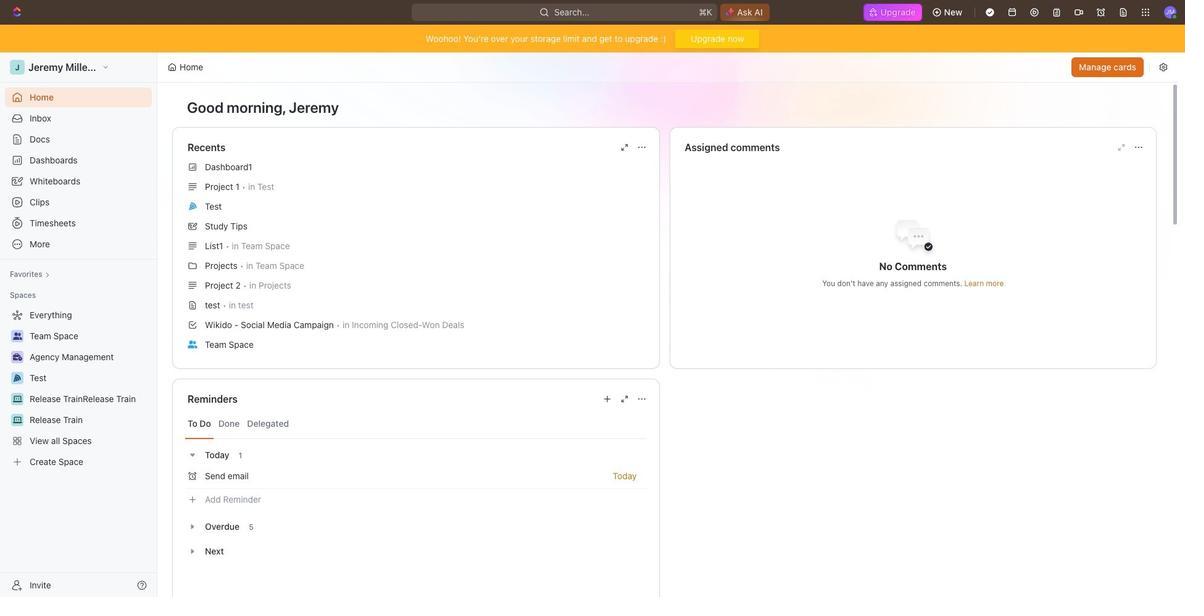 Task type: vqa. For each thing, say whether or not it's contained in the screenshot.
DASHBOARDS link
no



Task type: locate. For each thing, give the bounding box(es) containing it.
0 vertical spatial laptop code image
[[13, 396, 22, 403]]

pizza slice image inside sidebar navigation
[[14, 375, 21, 382]]

0 vertical spatial pizza slice image
[[189, 202, 197, 210]]

user group image
[[188, 341, 198, 349]]

tree
[[5, 306, 152, 472]]

jeremy miller's workspace, , element
[[10, 60, 25, 75]]

pizza slice image
[[189, 202, 197, 210], [14, 375, 21, 382]]

0 horizontal spatial pizza slice image
[[14, 375, 21, 382]]

laptop code image
[[13, 396, 22, 403], [13, 417, 22, 424]]

1 horizontal spatial pizza slice image
[[189, 202, 197, 210]]

1 vertical spatial laptop code image
[[13, 417, 22, 424]]

1 vertical spatial pizza slice image
[[14, 375, 21, 382]]

tab list
[[185, 409, 647, 440]]



Task type: describe. For each thing, give the bounding box(es) containing it.
sidebar navigation
[[0, 52, 160, 598]]

business time image
[[13, 354, 22, 361]]

user group image
[[13, 333, 22, 340]]

2 laptop code image from the top
[[13, 417, 22, 424]]

1 laptop code image from the top
[[13, 396, 22, 403]]

tree inside sidebar navigation
[[5, 306, 152, 472]]



